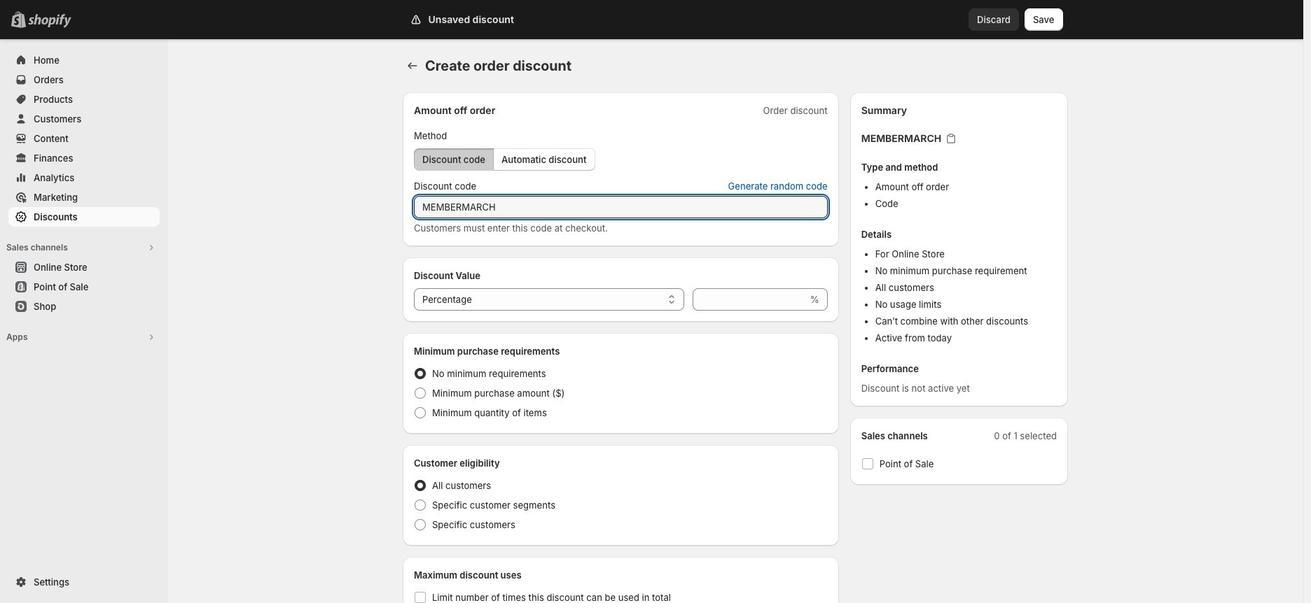 Task type: locate. For each thing, give the bounding box(es) containing it.
None text field
[[693, 289, 808, 311]]

None text field
[[414, 196, 828, 219]]



Task type: describe. For each thing, give the bounding box(es) containing it.
shopify image
[[28, 14, 71, 28]]



Task type: vqa. For each thing, say whether or not it's contained in the screenshot.
Search countries TEXT FIELD at the bottom of the page
no



